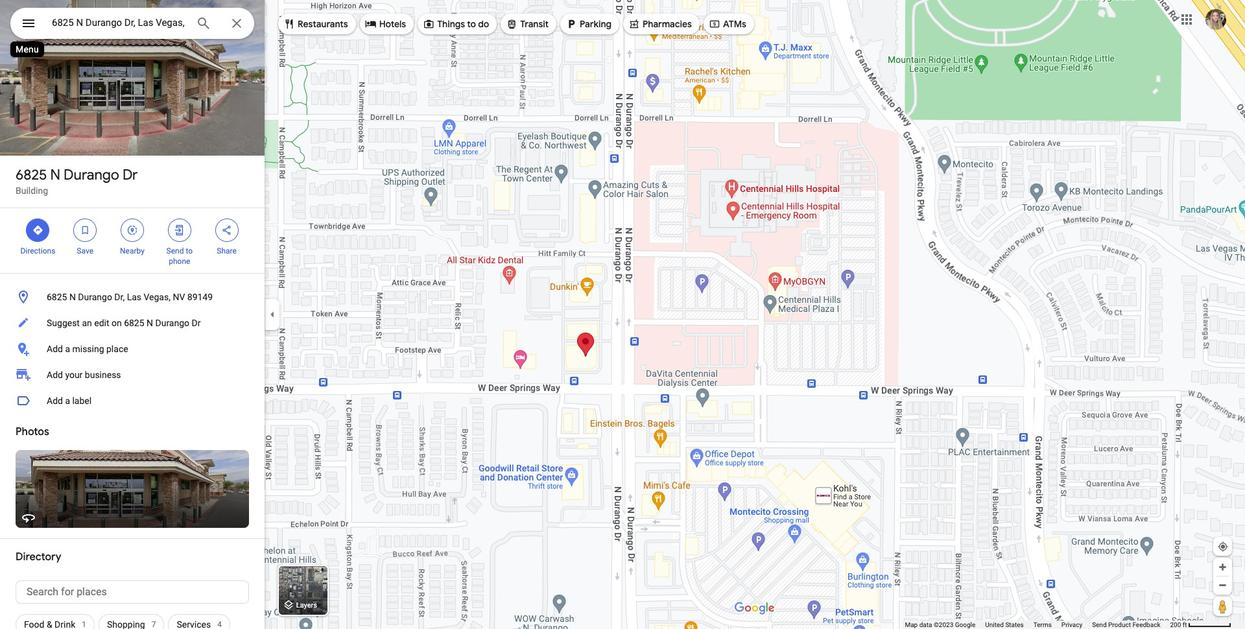 Task type: describe. For each thing, give the bounding box(es) containing it.
nv
[[173, 292, 185, 302]]

to inside  things to do
[[467, 18, 476, 30]]


[[365, 17, 377, 31]]

show your location image
[[1217, 541, 1229, 553]]

data
[[919, 621, 932, 628]]

product
[[1108, 621, 1131, 628]]

send for send product feedback
[[1092, 621, 1107, 628]]

terms button
[[1034, 621, 1052, 629]]

dr,
[[114, 292, 125, 302]]

transit
[[520, 18, 549, 30]]

hotels
[[379, 18, 406, 30]]

 parking
[[566, 17, 612, 31]]

nearby
[[120, 246, 145, 256]]


[[566, 17, 577, 31]]

restaurants
[[298, 18, 348, 30]]

photos
[[16, 425, 49, 438]]

add for add a missing place
[[47, 344, 63, 354]]

directory
[[16, 551, 61, 564]]

layers
[[296, 601, 317, 610]]


[[79, 223, 91, 237]]

vegas,
[[144, 292, 171, 302]]

send product feedback button
[[1092, 621, 1161, 629]]

feedback
[[1133, 621, 1161, 628]]

collapse side panel image
[[265, 307, 280, 322]]

dr inside 'button'
[[192, 318, 201, 328]]

add a label button
[[0, 388, 265, 414]]

atms
[[723, 18, 746, 30]]

an
[[82, 318, 92, 328]]

phone
[[169, 257, 190, 266]]

actions for 6825 n durango dr region
[[0, 208, 265, 273]]

add a label
[[47, 396, 92, 406]]

 search field
[[10, 8, 254, 42]]

6825 inside 'button'
[[124, 318, 144, 328]]

united
[[985, 621, 1004, 628]]

label
[[72, 396, 92, 406]]

privacy
[[1062, 621, 1083, 628]]

dr inside 6825 n durango dr building
[[122, 166, 138, 184]]

on
[[112, 318, 122, 328]]

6825 n durango dr main content
[[0, 0, 265, 629]]

share
[[217, 246, 237, 256]]

 atms
[[709, 17, 746, 31]]

missing
[[72, 344, 104, 354]]

 hotels
[[365, 17, 406, 31]]


[[709, 17, 721, 31]]

n for dr
[[50, 166, 60, 184]]

durango for dr,
[[78, 292, 112, 302]]

6825 n durango dr, las vegas, nv 89149 button
[[0, 284, 265, 310]]

pharmacies
[[643, 18, 692, 30]]

6825 n durango dr, las vegas, nv 89149
[[47, 292, 213, 302]]


[[283, 17, 295, 31]]

©2023
[[934, 621, 954, 628]]


[[506, 17, 518, 31]]

suggest
[[47, 318, 80, 328]]

map data ©2023 google
[[905, 621, 976, 628]]


[[423, 17, 435, 31]]

6825 n durango dr building
[[16, 166, 138, 196]]



Task type: vqa. For each thing, say whether or not it's contained in the screenshot.
SEND inside Send to phone
yes



Task type: locate. For each thing, give the bounding box(es) containing it.
building
[[16, 185, 48, 196]]

6825 for dr,
[[47, 292, 67, 302]]

durango for dr
[[64, 166, 119, 184]]

2 horizontal spatial n
[[147, 318, 153, 328]]


[[126, 223, 138, 237]]

add a missing place
[[47, 344, 128, 354]]

durango up 
[[64, 166, 119, 184]]

1 vertical spatial to
[[186, 246, 193, 256]]


[[174, 223, 185, 237]]


[[221, 223, 233, 237]]

6825 inside 6825 n durango dr building
[[16, 166, 47, 184]]

0 horizontal spatial to
[[186, 246, 193, 256]]

3 add from the top
[[47, 396, 63, 406]]

edit
[[94, 318, 109, 328]]

 transit
[[506, 17, 549, 31]]

send inside send to phone
[[166, 246, 184, 256]]

send inside button
[[1092, 621, 1107, 628]]


[[628, 17, 640, 31]]

your
[[65, 370, 83, 380]]

durango
[[64, 166, 119, 184], [78, 292, 112, 302], [155, 318, 189, 328]]

add left your
[[47, 370, 63, 380]]

send up phone
[[166, 246, 184, 256]]

1 horizontal spatial n
[[69, 292, 76, 302]]

0 vertical spatial send
[[166, 246, 184, 256]]

2 vertical spatial add
[[47, 396, 63, 406]]

map
[[905, 621, 918, 628]]

0 vertical spatial add
[[47, 344, 63, 354]]

0 vertical spatial to
[[467, 18, 476, 30]]

n
[[50, 166, 60, 184], [69, 292, 76, 302], [147, 318, 153, 328]]

0 horizontal spatial send
[[166, 246, 184, 256]]

suggest an edit on 6825 n durango dr button
[[0, 310, 265, 336]]

zoom out image
[[1218, 580, 1228, 590]]

0 horizontal spatial dr
[[122, 166, 138, 184]]

durango inside suggest an edit on 6825 n durango dr 'button'
[[155, 318, 189, 328]]

add for add your business
[[47, 370, 63, 380]]

1 a from the top
[[65, 344, 70, 354]]

durango inside 6825 n durango dr building
[[64, 166, 119, 184]]

1 vertical spatial a
[[65, 396, 70, 406]]

google maps element
[[0, 0, 1245, 629]]

1 horizontal spatial dr
[[192, 318, 201, 328]]

add
[[47, 344, 63, 354], [47, 370, 63, 380], [47, 396, 63, 406]]

1 vertical spatial dr
[[192, 318, 201, 328]]

1 horizontal spatial send
[[1092, 621, 1107, 628]]

to left do
[[467, 18, 476, 30]]

terms
[[1034, 621, 1052, 628]]

 button
[[10, 8, 47, 42]]

2 a from the top
[[65, 396, 70, 406]]

a for label
[[65, 396, 70, 406]]

durango inside 6825 n durango dr, las vegas, nv 89149 button
[[78, 292, 112, 302]]

none field inside the "6825 n durango dr, las vegas, nv 89149" field
[[52, 15, 185, 30]]

1 vertical spatial durango
[[78, 292, 112, 302]]

add down "suggest"
[[47, 344, 63, 354]]

1 vertical spatial add
[[47, 370, 63, 380]]

a left label
[[65, 396, 70, 406]]

directions
[[20, 246, 55, 256]]

n for dr,
[[69, 292, 76, 302]]

send
[[166, 246, 184, 256], [1092, 621, 1107, 628]]

do
[[478, 18, 489, 30]]

2 vertical spatial n
[[147, 318, 153, 328]]

n inside 'button'
[[147, 318, 153, 328]]

footer containing map data ©2023 google
[[905, 621, 1170, 629]]

0 vertical spatial dr
[[122, 166, 138, 184]]

footer inside google maps element
[[905, 621, 1170, 629]]

89149
[[187, 292, 213, 302]]

business
[[85, 370, 121, 380]]

None text field
[[16, 580, 249, 604]]

n inside 6825 n durango dr building
[[50, 166, 60, 184]]


[[32, 223, 44, 237]]

suggest an edit on 6825 n durango dr
[[47, 318, 201, 328]]

None field
[[52, 15, 185, 30]]

to
[[467, 18, 476, 30], [186, 246, 193, 256]]

things
[[437, 18, 465, 30]]

place
[[106, 344, 128, 354]]

1 add from the top
[[47, 344, 63, 354]]

send left product
[[1092, 621, 1107, 628]]

add your business
[[47, 370, 121, 380]]

200
[[1170, 621, 1181, 628]]

add a missing place button
[[0, 336, 265, 362]]

dr down 89149
[[192, 318, 201, 328]]

200 ft
[[1170, 621, 1187, 628]]

 restaurants
[[283, 17, 348, 31]]

united states
[[985, 621, 1024, 628]]

n inside button
[[69, 292, 76, 302]]

2 vertical spatial durango
[[155, 318, 189, 328]]

2 add from the top
[[47, 370, 63, 380]]

show street view coverage image
[[1213, 597, 1232, 616]]

0 vertical spatial n
[[50, 166, 60, 184]]

footer
[[905, 621, 1170, 629]]

6825 right "on"
[[124, 318, 144, 328]]

united states button
[[985, 621, 1024, 629]]

1 vertical spatial send
[[1092, 621, 1107, 628]]

6825 inside button
[[47, 292, 67, 302]]

2 vertical spatial 6825
[[124, 318, 144, 328]]

ft
[[1183, 621, 1187, 628]]

durango down nv
[[155, 318, 189, 328]]

send for send to phone
[[166, 246, 184, 256]]

0 vertical spatial a
[[65, 344, 70, 354]]

200 ft button
[[1170, 621, 1232, 628]]

 pharmacies
[[628, 17, 692, 31]]

google account: michelle dermenjian  
(michelle.dermenjian@adept.ai) image
[[1206, 9, 1226, 30]]

6825 N Durango Dr, Las Vegas, NV 89149 field
[[10, 8, 254, 39]]

add for add a label
[[47, 396, 63, 406]]

to inside send to phone
[[186, 246, 193, 256]]

dr
[[122, 166, 138, 184], [192, 318, 201, 328]]

durango left dr,
[[78, 292, 112, 302]]


[[21, 14, 36, 32]]

0 vertical spatial durango
[[64, 166, 119, 184]]

 things to do
[[423, 17, 489, 31]]

send product feedback
[[1092, 621, 1161, 628]]

6825 up "suggest"
[[47, 292, 67, 302]]

6825 up 'building'
[[16, 166, 47, 184]]

a left missing
[[65, 344, 70, 354]]

parking
[[580, 18, 612, 30]]

google
[[955, 621, 976, 628]]

6825 for dr
[[16, 166, 47, 184]]

0 vertical spatial 6825
[[16, 166, 47, 184]]

to up phone
[[186, 246, 193, 256]]

privacy button
[[1062, 621, 1083, 629]]

a
[[65, 344, 70, 354], [65, 396, 70, 406]]

add your business link
[[0, 362, 265, 388]]

6825
[[16, 166, 47, 184], [47, 292, 67, 302], [124, 318, 144, 328]]

none text field inside 6825 n durango dr main content
[[16, 580, 249, 604]]

dr up 
[[122, 166, 138, 184]]

1 vertical spatial 6825
[[47, 292, 67, 302]]

save
[[77, 246, 93, 256]]

1 vertical spatial n
[[69, 292, 76, 302]]

1 horizontal spatial to
[[467, 18, 476, 30]]

las
[[127, 292, 141, 302]]

add left label
[[47, 396, 63, 406]]

send to phone
[[166, 246, 193, 266]]

zoom in image
[[1218, 562, 1228, 572]]

states
[[1006, 621, 1024, 628]]

a for missing
[[65, 344, 70, 354]]

0 horizontal spatial n
[[50, 166, 60, 184]]



